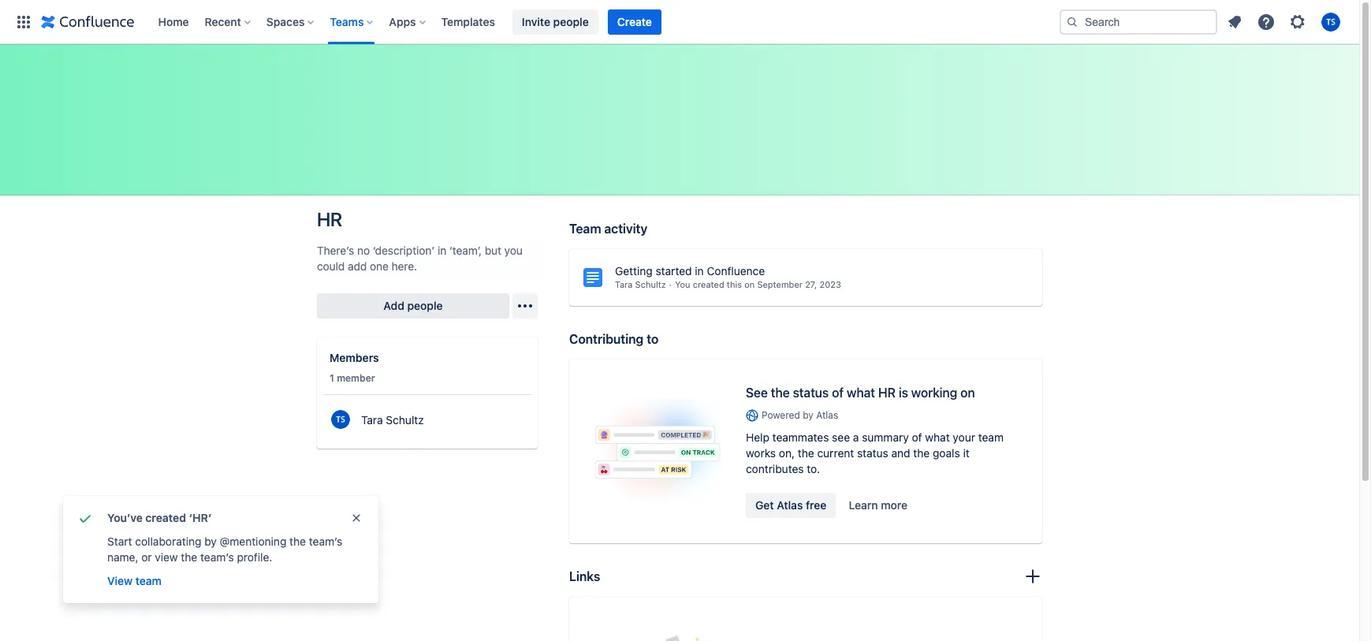 Task type: vqa. For each thing, say whether or not it's contained in the screenshot.
the Name your space field
no



Task type: locate. For each thing, give the bounding box(es) containing it.
status up powered by atlas
[[793, 386, 829, 400]]

by down 'hr'
[[204, 535, 217, 548]]

and
[[892, 447, 911, 460]]

people inside global "element"
[[553, 15, 589, 28]]

1
[[330, 372, 334, 384]]

team down or
[[135, 574, 162, 588]]

tara down member
[[361, 413, 383, 427]]

atlas right the get
[[777, 499, 803, 512]]

team
[[979, 431, 1004, 444], [135, 574, 162, 588]]

0 vertical spatial team
[[979, 431, 1004, 444]]

hr up there's
[[317, 208, 342, 230]]

tara schultz link
[[323, 405, 532, 436]]

0 horizontal spatial schultz
[[386, 413, 424, 427]]

teams
[[330, 15, 364, 28]]

search image
[[1066, 15, 1079, 28]]

hr
[[317, 208, 342, 230], [879, 386, 896, 400]]

what
[[847, 386, 875, 400], [925, 431, 950, 444]]

the down the teammates
[[798, 447, 815, 460]]

1 vertical spatial hr
[[879, 386, 896, 400]]

1 vertical spatial tara schultz
[[361, 413, 424, 427]]

your
[[953, 431, 976, 444]]

atlas up see
[[817, 409, 839, 421]]

0 vertical spatial tara schultz
[[615, 279, 666, 289]]

get
[[756, 499, 774, 512]]

1 vertical spatial created
[[145, 511, 186, 525]]

1 vertical spatial tara
[[361, 413, 383, 427]]

people right invite
[[553, 15, 589, 28]]

tara schultz
[[615, 279, 666, 289], [361, 413, 424, 427]]

atlas
[[817, 409, 839, 421], [777, 499, 803, 512]]

summary
[[862, 431, 909, 444]]

0 vertical spatial created
[[693, 279, 725, 289]]

people for add people
[[407, 299, 443, 312]]

0 horizontal spatial on
[[745, 279, 755, 289]]

you
[[675, 279, 691, 289]]

1 horizontal spatial what
[[925, 431, 950, 444]]

hr left is
[[879, 386, 896, 400]]

1 horizontal spatial team
[[979, 431, 1004, 444]]

2023
[[820, 279, 841, 289]]

the up powered
[[771, 386, 790, 400]]

help teammates see a summary of what your team works on, the current status and the goals it contributes to.
[[746, 431, 1004, 476]]

on right working
[[961, 386, 975, 400]]

0 vertical spatial status
[[793, 386, 829, 400]]

what up the goals
[[925, 431, 950, 444]]

created down "getting started in confluence"
[[693, 279, 725, 289]]

banner
[[0, 0, 1360, 44]]

created
[[693, 279, 725, 289], [145, 511, 186, 525]]

settings icon image
[[1289, 12, 1308, 31]]

is
[[899, 386, 908, 400]]

1 horizontal spatial atlas
[[817, 409, 839, 421]]

people right add
[[407, 299, 443, 312]]

team's right @mentioning at the bottom left
[[309, 535, 343, 548]]

on
[[745, 279, 755, 289], [961, 386, 975, 400]]

what up the powered by atlas link
[[847, 386, 875, 400]]

add people button
[[317, 293, 510, 319]]

there's no 'description' in 'team', but you could add one here.
[[317, 244, 523, 273]]

members
[[330, 351, 379, 364]]

start
[[107, 535, 132, 548]]

0 horizontal spatial hr
[[317, 208, 342, 230]]

1 vertical spatial of
[[912, 431, 922, 444]]

in right started
[[695, 264, 704, 278]]

tara
[[615, 279, 633, 289], [361, 413, 383, 427]]

0 horizontal spatial in
[[438, 244, 447, 257]]

team right your
[[979, 431, 1004, 444]]

by up the teammates
[[803, 409, 814, 421]]

no
[[357, 244, 370, 257]]

0 vertical spatial team's
[[309, 535, 343, 548]]

you've
[[107, 511, 143, 525]]

team inside help teammates see a summary of what your team works on, the current status and the goals it contributes to.
[[979, 431, 1004, 444]]

team inside view team link
[[135, 574, 162, 588]]

1 vertical spatial team
[[135, 574, 162, 588]]

1 vertical spatial people
[[407, 299, 443, 312]]

contributing
[[569, 332, 644, 346]]

status inside help teammates see a summary of what your team works on, the current status and the goals it contributes to.
[[857, 447, 889, 460]]

0 horizontal spatial by
[[204, 535, 217, 548]]

team activity
[[569, 222, 648, 236]]

templates link
[[437, 9, 500, 34]]

this
[[727, 279, 742, 289]]

0 vertical spatial schultz
[[635, 279, 666, 289]]

started
[[656, 264, 692, 278]]

0 horizontal spatial tara schultz
[[361, 413, 424, 427]]

member
[[337, 372, 375, 384]]

the right and
[[914, 447, 930, 460]]

0 horizontal spatial what
[[847, 386, 875, 400]]

september
[[758, 279, 803, 289]]

0 vertical spatial by
[[803, 409, 814, 421]]

1 horizontal spatial on
[[961, 386, 975, 400]]

spaces
[[266, 15, 305, 28]]

1 horizontal spatial schultz
[[635, 279, 666, 289]]

apps
[[389, 15, 416, 28]]

1 vertical spatial team's
[[200, 551, 234, 564]]

0 horizontal spatial created
[[145, 511, 186, 525]]

of
[[832, 386, 844, 400], [912, 431, 922, 444]]

templates
[[441, 15, 495, 28]]

0 vertical spatial in
[[438, 244, 447, 257]]

1 vertical spatial status
[[857, 447, 889, 460]]

actions image
[[516, 297, 535, 315]]

get atlas free
[[756, 499, 827, 512]]

contributes
[[746, 462, 804, 476]]

tara schultz down member
[[361, 413, 424, 427]]

0 horizontal spatial of
[[832, 386, 844, 400]]

1 horizontal spatial team's
[[309, 535, 343, 548]]

1 horizontal spatial people
[[553, 15, 589, 28]]

start collaborating by @mentioning the team's name, or view the team's profile.
[[107, 535, 343, 564]]

1 vertical spatial by
[[204, 535, 217, 548]]

tara down getting
[[615, 279, 633, 289]]

1 horizontal spatial in
[[695, 264, 704, 278]]

1 vertical spatial what
[[925, 431, 950, 444]]

name,
[[107, 551, 138, 564]]

in left 'team',
[[438, 244, 447, 257]]

1 horizontal spatial created
[[693, 279, 725, 289]]

to
[[647, 332, 659, 346]]

1 horizontal spatial by
[[803, 409, 814, 421]]

get atlas free button
[[746, 493, 836, 518]]

contributing to
[[569, 332, 659, 346]]

your profile and preferences image
[[1322, 12, 1341, 31]]

1 vertical spatial atlas
[[777, 499, 803, 512]]

1 vertical spatial in
[[695, 264, 704, 278]]

by inside the powered by atlas link
[[803, 409, 814, 421]]

status down summary
[[857, 447, 889, 460]]

create
[[617, 15, 652, 28]]

0 horizontal spatial tara
[[361, 413, 383, 427]]

created up collaborating
[[145, 511, 186, 525]]

1 horizontal spatial status
[[857, 447, 889, 460]]

schultz
[[635, 279, 666, 289], [386, 413, 424, 427]]

powered by atlas
[[762, 409, 839, 421]]

invite people button
[[513, 9, 598, 34]]

1 horizontal spatial of
[[912, 431, 922, 444]]

0 vertical spatial tara
[[615, 279, 633, 289]]

spaces button
[[262, 9, 321, 34]]

team's
[[309, 535, 343, 548], [200, 551, 234, 564]]

created for you've
[[145, 511, 186, 525]]

team's left profile.
[[200, 551, 234, 564]]

teammates
[[773, 431, 829, 444]]

status
[[793, 386, 829, 400], [857, 447, 889, 460]]

team
[[569, 222, 601, 236]]

one
[[370, 259, 389, 273]]

in
[[438, 244, 447, 257], [695, 264, 704, 278]]

0 vertical spatial hr
[[317, 208, 342, 230]]

of up powered by atlas
[[832, 386, 844, 400]]

people
[[553, 15, 589, 28], [407, 299, 443, 312]]

links
[[569, 570, 600, 584]]

powered
[[762, 409, 800, 421]]

add people
[[384, 299, 443, 312]]

0 vertical spatial of
[[832, 386, 844, 400]]

the right view
[[181, 551, 197, 564]]

0 vertical spatial people
[[553, 15, 589, 28]]

1 vertical spatial on
[[961, 386, 975, 400]]

0 horizontal spatial team
[[135, 574, 162, 588]]

confluence image
[[41, 12, 134, 31], [41, 12, 134, 31]]

of inside help teammates see a summary of what your team works on, the current status and the goals it contributes to.
[[912, 431, 922, 444]]

atlas image
[[746, 409, 759, 422]]

invite
[[522, 15, 551, 28]]

you've created 'hr'
[[107, 511, 212, 525]]

goals
[[933, 447, 960, 460]]

on right this
[[745, 279, 755, 289]]

here.
[[392, 259, 417, 273]]

what inside help teammates see a summary of what your team works on, the current status and the goals it contributes to.
[[925, 431, 950, 444]]

1 horizontal spatial tara schultz
[[615, 279, 666, 289]]

0 horizontal spatial people
[[407, 299, 443, 312]]

of right summary
[[912, 431, 922, 444]]

'hr'
[[189, 511, 212, 525]]

see
[[746, 386, 768, 400]]

tara schultz down getting
[[615, 279, 666, 289]]

1 horizontal spatial hr
[[879, 386, 896, 400]]

0 horizontal spatial atlas
[[777, 499, 803, 512]]

the
[[771, 386, 790, 400], [798, 447, 815, 460], [914, 447, 930, 460], [290, 535, 306, 548], [181, 551, 197, 564]]

dismiss image
[[350, 512, 363, 525]]



Task type: describe. For each thing, give the bounding box(es) containing it.
'team',
[[450, 244, 482, 257]]

you
[[505, 244, 523, 257]]

getting started in confluence
[[615, 264, 765, 278]]

the right @mentioning at the bottom left
[[290, 535, 306, 548]]

home
[[158, 15, 189, 28]]

0 vertical spatial on
[[745, 279, 755, 289]]

create link
[[608, 9, 662, 34]]

getting
[[615, 264, 653, 278]]

Search field
[[1060, 9, 1218, 34]]

view team link
[[106, 572, 163, 591]]

in inside there's no 'description' in 'team', but you could add one here.
[[438, 244, 447, 257]]

recent button
[[200, 9, 257, 34]]

add link image
[[1024, 567, 1043, 586]]

add
[[384, 299, 405, 312]]

learn more button
[[840, 493, 917, 518]]

see
[[832, 431, 850, 444]]

collaborating
[[135, 535, 201, 548]]

or
[[141, 551, 152, 564]]

invite people
[[522, 15, 589, 28]]

banner containing home
[[0, 0, 1360, 44]]

on,
[[779, 447, 795, 460]]

working
[[912, 386, 958, 400]]

view
[[155, 551, 178, 564]]

you created this on september 27, 2023
[[675, 279, 841, 289]]

apps button
[[384, 9, 432, 34]]

there's
[[317, 244, 354, 257]]

it
[[963, 447, 970, 460]]

current
[[817, 447, 854, 460]]

27,
[[805, 279, 817, 289]]

notification icon image
[[1226, 12, 1245, 31]]

home link
[[153, 9, 194, 34]]

1 horizontal spatial tara
[[615, 279, 633, 289]]

teams button
[[325, 9, 380, 34]]

more
[[881, 499, 908, 512]]

view
[[107, 574, 133, 588]]

global element
[[9, 0, 1057, 44]]

help icon image
[[1257, 12, 1276, 31]]

success image
[[76, 509, 95, 528]]

view team
[[107, 574, 162, 588]]

works
[[746, 447, 776, 460]]

'description'
[[373, 244, 435, 257]]

but
[[485, 244, 502, 257]]

a
[[853, 431, 859, 444]]

0 horizontal spatial team's
[[200, 551, 234, 564]]

0 horizontal spatial status
[[793, 386, 829, 400]]

created for you
[[693, 279, 725, 289]]

0 vertical spatial what
[[847, 386, 875, 400]]

learn
[[849, 499, 878, 512]]

confluence
[[707, 264, 765, 278]]

see the status of what hr is working on
[[746, 386, 975, 400]]

powered by atlas link
[[746, 409, 1017, 422]]

learn more
[[849, 499, 908, 512]]

to.
[[807, 462, 820, 476]]

atlas inside button
[[777, 499, 803, 512]]

recent
[[205, 15, 241, 28]]

could
[[317, 259, 345, 273]]

help
[[746, 431, 770, 444]]

activity
[[604, 222, 648, 236]]

profile.
[[237, 551, 272, 564]]

by inside the start collaborating by @mentioning the team's name, or view the team's profile.
[[204, 535, 217, 548]]

0 vertical spatial atlas
[[817, 409, 839, 421]]

people for invite people
[[553, 15, 589, 28]]

@mentioning
[[220, 535, 287, 548]]

appswitcher icon image
[[14, 12, 33, 31]]

members 1 member
[[330, 351, 379, 384]]

add
[[348, 259, 367, 273]]

free
[[806, 499, 827, 512]]

1 vertical spatial schultz
[[386, 413, 424, 427]]



